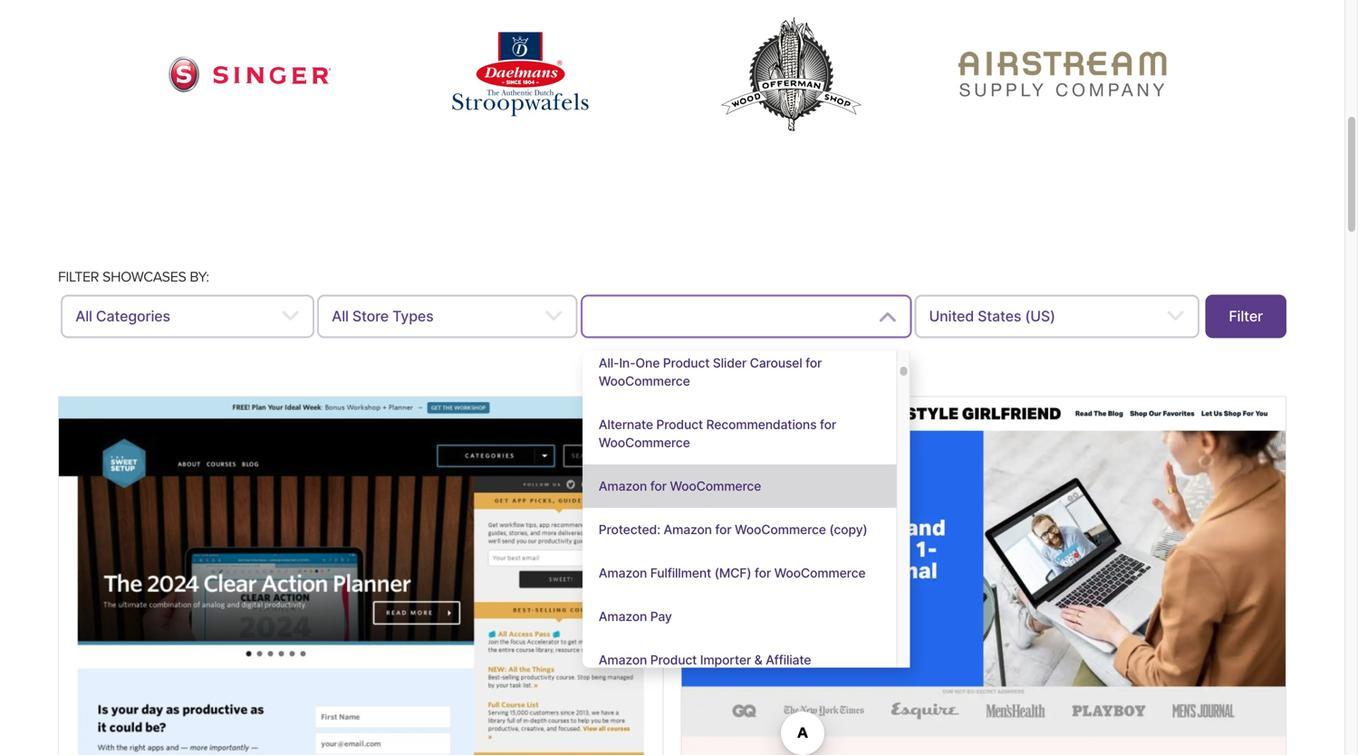 Task type: vqa. For each thing, say whether or not it's contained in the screenshot.
field containing All-In-One Product Slider Carousel for WooCommerce
yes



Task type: describe. For each thing, give the bounding box(es) containing it.
woocommerce inside amazon fulfillment (mcf) for woocommerce option
[[774, 566, 866, 582]]

importer
[[700, 653, 751, 669]]

filter showcases by:
[[58, 269, 209, 286]]

amazon for woocommerce option
[[582, 465, 897, 509]]

amazon for woocommerce
[[599, 479, 761, 495]]

angle down image for united states (us)
[[1166, 306, 1185, 328]]

all for all store types
[[332, 308, 349, 326]]

all-in-one product slider carousel for woocommerce
[[599, 356, 822, 389]]

amazon for fulfillment
[[599, 566, 647, 582]]

pay
[[650, 610, 672, 625]]

United States (US) field
[[915, 295, 1200, 339]]

product inside all-in-one product slider carousel for woocommerce
[[663, 356, 710, 371]]

amazon fulfillment (mcf) for woocommerce option
[[582, 552, 897, 596]]

amazon fulfillment (mcf) for woocommerce
[[599, 566, 866, 582]]

list box inside 'field'
[[582, 342, 910, 683]]

amazon product importer & affiliate option
[[582, 639, 897, 683]]

(mcf)
[[715, 566, 752, 582]]

alternate product recommendations for woocommerce option
[[582, 403, 897, 465]]

all-in-one product slider carousel for woocommerce option
[[582, 342, 897, 403]]

amazon product importer & affiliate
[[599, 653, 811, 669]]

angle down image inside 'field'
[[879, 306, 897, 328]]

carousel
[[750, 356, 802, 371]]

types
[[392, 308, 434, 326]]

all-
[[599, 356, 619, 371]]

offerman workshop image
[[710, 9, 873, 140]]

protected: amazon for woocommerce (copy)
[[599, 523, 868, 538]]

recommendations
[[706, 417, 817, 433]]

filter for filter showcases by:
[[58, 269, 99, 286]]

(copy)
[[830, 523, 868, 538]]

woocommerce inside all-in-one product slider carousel for woocommerce
[[599, 374, 690, 389]]

woocommerce inside protected: amazon for woocommerce (copy) option
[[735, 523, 826, 538]]

one
[[636, 356, 660, 371]]

all categories
[[75, 308, 170, 326]]

product for recommendations
[[656, 417, 703, 433]]

filter for filter
[[1229, 308, 1263, 326]]

singer australia image
[[168, 56, 331, 93]]

amazon inside protected: amazon for woocommerce (copy) option
[[664, 523, 712, 538]]

filter button
[[1206, 295, 1287, 339]]



Task type: locate. For each thing, give the bounding box(es) containing it.
united
[[929, 308, 974, 326]]

amazon inside amazon for woocommerce option
[[599, 479, 647, 495]]

none field containing all-in-one product slider carousel for woocommerce
[[581, 295, 912, 683]]

alternate product recommendations for woocommerce
[[599, 417, 836, 451]]

woocommerce down alternate
[[599, 436, 690, 451]]

woocommerce inside amazon for woocommerce option
[[670, 479, 761, 495]]

woocommerce
[[599, 374, 690, 389], [599, 436, 690, 451], [670, 479, 761, 495], [735, 523, 826, 538], [774, 566, 866, 582]]

protected: amazon for woocommerce (copy) option
[[582, 509, 897, 552]]

0 horizontal spatial filter
[[58, 269, 99, 286]]

0 horizontal spatial all
[[75, 308, 92, 326]]

all store types
[[332, 308, 434, 326]]

amazon
[[599, 479, 647, 495], [664, 523, 712, 538], [599, 566, 647, 582], [599, 610, 647, 625], [599, 653, 647, 669]]

airstream supply company image
[[958, 51, 1167, 97]]

woocommerce down (copy) at the bottom
[[774, 566, 866, 582]]

1 horizontal spatial angle down image
[[1166, 306, 1185, 328]]

affiliate
[[766, 653, 811, 669]]

product down pay
[[650, 653, 697, 669]]

product right alternate
[[656, 417, 703, 433]]

angle down image
[[281, 306, 300, 328], [1166, 306, 1185, 328]]

2 vertical spatial product
[[650, 653, 697, 669]]

angle down image
[[544, 306, 563, 328], [879, 306, 897, 328]]

for up amazon fulfillment (mcf) for woocommerce
[[715, 523, 732, 538]]

angle down image left filter button
[[1166, 306, 1185, 328]]

all left store
[[332, 308, 349, 326]]

All Store Types field
[[317, 295, 578, 339]]

1 vertical spatial filter
[[1229, 308, 1263, 326]]

slider
[[713, 356, 747, 371]]

product right one
[[663, 356, 710, 371]]

filter
[[58, 269, 99, 286], [1229, 308, 1263, 326]]

(us)
[[1025, 308, 1056, 326]]

0 horizontal spatial angle down image
[[281, 306, 300, 328]]

all
[[75, 308, 92, 326], [332, 308, 349, 326]]

filter inside button
[[1229, 308, 1263, 326]]

woocommerce up amazon fulfillment (mcf) for woocommerce option
[[735, 523, 826, 538]]

amazon pay option
[[582, 596, 897, 639]]

amazon up fulfillment at the bottom of the page
[[664, 523, 712, 538]]

all left categories
[[75, 308, 92, 326]]

1 vertical spatial product
[[656, 417, 703, 433]]

fulfillment
[[650, 566, 711, 582]]

woocommerce inside alternate product recommendations for woocommerce
[[599, 436, 690, 451]]

amazon inside amazon fulfillment (mcf) for woocommerce option
[[599, 566, 647, 582]]

&
[[755, 653, 763, 669]]

1 horizontal spatial filter
[[1229, 308, 1263, 326]]

for inside amazon fulfillment (mcf) for woocommerce option
[[755, 566, 771, 582]]

angle down image inside all store types field
[[544, 306, 563, 328]]

daelmans stroopwafels image
[[453, 32, 588, 117]]

amazon for pay
[[599, 610, 647, 625]]

store
[[352, 308, 389, 326]]

amazon inside amazon product importer & affiliate option
[[599, 653, 647, 669]]

angle down image left store
[[281, 306, 300, 328]]

None field
[[581, 295, 912, 683]]

for right (mcf)
[[755, 566, 771, 582]]

1 angle down image from the left
[[281, 306, 300, 328]]

protected:
[[599, 523, 661, 538]]

2 angle down image from the left
[[1166, 306, 1185, 328]]

for right recommendations
[[820, 417, 836, 433]]

by:
[[190, 269, 209, 286]]

amazon down amazon pay
[[599, 653, 647, 669]]

1 all from the left
[[75, 308, 92, 326]]

categories
[[96, 308, 170, 326]]

amazon up protected:
[[599, 479, 647, 495]]

1 horizontal spatial all
[[332, 308, 349, 326]]

2 all from the left
[[332, 308, 349, 326]]

product for importer
[[650, 653, 697, 669]]

states
[[978, 308, 1022, 326]]

angle down image inside united states (us) field
[[1166, 306, 1185, 328]]

alternate
[[599, 417, 653, 433]]

woocommerce down one
[[599, 374, 690, 389]]

0 vertical spatial product
[[663, 356, 710, 371]]

for right carousel
[[806, 356, 822, 371]]

amazon for for
[[599, 479, 647, 495]]

2 angle down image from the left
[[879, 306, 897, 328]]

for up protected:
[[650, 479, 667, 495]]

angle down image for all categories
[[281, 306, 300, 328]]

amazon inside amazon pay 'option'
[[599, 610, 647, 625]]

All Categories field
[[61, 295, 314, 339]]

for inside protected: amazon for woocommerce (copy) option
[[715, 523, 732, 538]]

all for all categories
[[75, 308, 92, 326]]

for inside all-in-one product slider carousel for woocommerce
[[806, 356, 822, 371]]

0 vertical spatial filter
[[58, 269, 99, 286]]

list box
[[582, 342, 910, 683]]

in-
[[619, 356, 636, 371]]

1 horizontal spatial angle down image
[[879, 306, 897, 328]]

for
[[806, 356, 822, 371], [820, 417, 836, 433], [650, 479, 667, 495], [715, 523, 732, 538], [755, 566, 771, 582]]

united states (us)
[[929, 308, 1056, 326]]

amazon left pay
[[599, 610, 647, 625]]

0 horizontal spatial angle down image
[[544, 306, 563, 328]]

list box containing all-in-one product slider carousel for woocommerce
[[582, 342, 910, 683]]

product
[[663, 356, 710, 371], [656, 417, 703, 433], [650, 653, 697, 669]]

product inside alternate product recommendations for woocommerce
[[656, 417, 703, 433]]

1 angle down image from the left
[[544, 306, 563, 328]]

for inside amazon for woocommerce option
[[650, 479, 667, 495]]

for inside alternate product recommendations for woocommerce
[[820, 417, 836, 433]]

showcases
[[102, 269, 186, 286]]

amazon down protected:
[[599, 566, 647, 582]]

woocommerce up protected: amazon for woocommerce (copy)
[[670, 479, 761, 495]]

angle down image inside all categories field
[[281, 306, 300, 328]]

amazon for product
[[599, 653, 647, 669]]

amazon pay
[[599, 610, 672, 625]]



